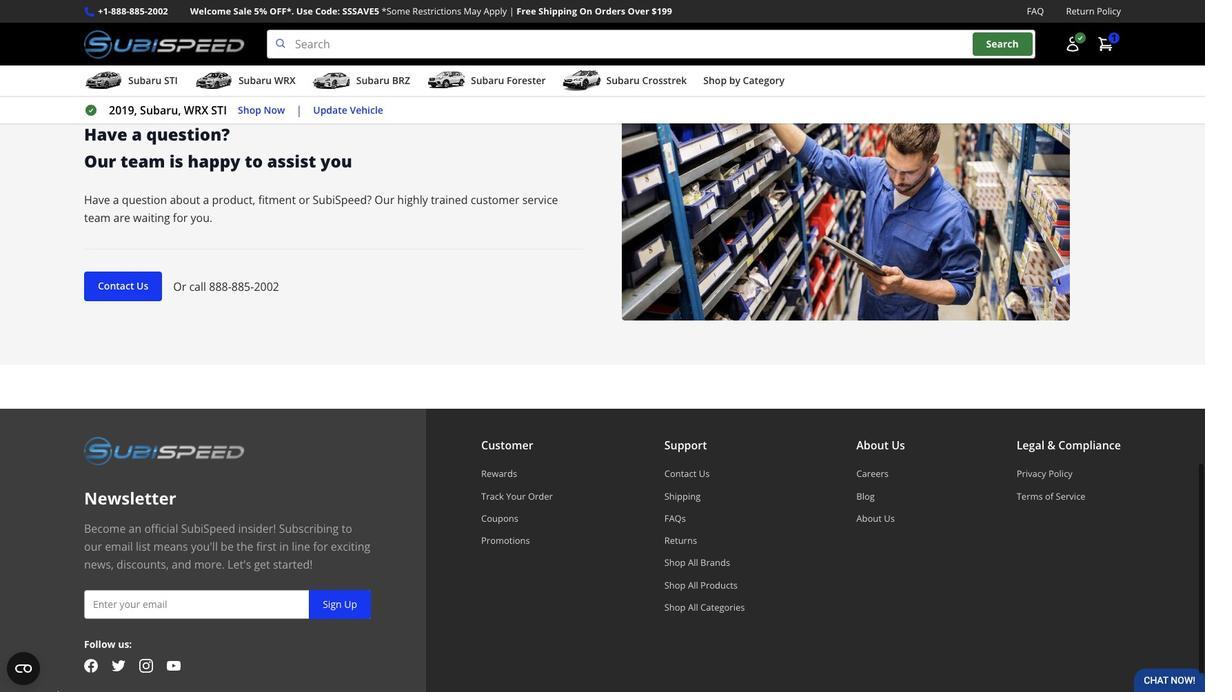 Task type: vqa. For each thing, say whether or not it's contained in the screenshot.
power in the the 'another quality downpipe with a high-flow catalytic converter to complement your cat- back exhaust system. quality stainless steel construction to provide you with a lifetime of performance. perrin invested a lot of time designing this downpipe that can handle power levels from basic upgrades to substantial turbo upgrades.'
no



Task type: describe. For each thing, give the bounding box(es) containing it.
code:
[[315, 5, 340, 17]]

update vehicle button
[[313, 103, 383, 118]]

faqs link
[[664, 512, 745, 524]]

1 horizontal spatial |
[[509, 5, 514, 17]]

subaru crosstrek button
[[562, 68, 687, 96]]

1 subispeed logo image from the top
[[84, 30, 245, 59]]

subscribing
[[279, 521, 339, 537]]

5%
[[254, 5, 267, 17]]

$199
[[652, 5, 672, 17]]

is
[[169, 150, 183, 173]]

shop for shop all categories
[[664, 601, 686, 613]]

brands
[[700, 557, 730, 569]]

newsletter
[[84, 487, 176, 510]]

1 vertical spatial 2002
[[254, 279, 279, 294]]

terms of service link
[[1017, 490, 1121, 502]]

twitter logo image
[[112, 659, 125, 673]]

restrictions
[[412, 5, 461, 17]]

team inside have a question? our team is happy to assist you
[[120, 150, 165, 173]]

shop for shop all brands
[[664, 557, 686, 569]]

facebook logo image
[[84, 659, 98, 673]]

or
[[299, 193, 310, 208]]

our inside have a question? our team is happy to assist you
[[84, 150, 116, 173]]

off*.
[[270, 5, 294, 17]]

all for categories
[[688, 601, 698, 613]]

in
[[279, 539, 289, 554]]

returns link
[[664, 534, 745, 547]]

2019, subaru, wrx sti
[[109, 103, 227, 118]]

subaru,
[[140, 103, 181, 118]]

our
[[84, 539, 102, 554]]

for for newsletter
[[313, 539, 328, 554]]

0 horizontal spatial shipping
[[538, 5, 577, 17]]

subaru sti button
[[84, 68, 178, 96]]

faq link
[[1027, 4, 1044, 19]]

1 button
[[1091, 30, 1121, 58]]

track
[[481, 490, 504, 502]]

crosstrek
[[642, 74, 687, 87]]

1 about from the top
[[856, 438, 889, 453]]

about
[[170, 193, 200, 208]]

email
[[105, 539, 133, 554]]

all for products
[[688, 579, 698, 591]]

subaru for subaru wrx
[[238, 74, 272, 87]]

exciting
[[331, 539, 370, 554]]

return
[[1066, 5, 1094, 17]]

shop for shop all products
[[664, 579, 686, 591]]

by
[[729, 74, 740, 87]]

products
[[700, 579, 738, 591]]

news,
[[84, 557, 114, 572]]

to inside have a question? our team is happy to assist you
[[245, 150, 263, 173]]

a subaru crosstrek thumbnail image image
[[562, 70, 601, 91]]

brz
[[392, 74, 410, 87]]

be
[[221, 539, 234, 554]]

shop by category
[[703, 74, 785, 87]]

a for question?
[[132, 123, 142, 146]]

a subaru forester thumbnail image image
[[427, 70, 465, 91]]

shop all categories
[[664, 601, 745, 613]]

shop all brands
[[664, 557, 730, 569]]

us up careers link
[[891, 438, 905, 453]]

become an official subispeed insider! subscribing to our email list means you'll be the first in line for exciting news, discounts, and more. let's get started!
[[84, 521, 370, 572]]

1 vertical spatial wrx
[[184, 103, 208, 118]]

orders
[[595, 5, 625, 17]]

+1-
[[98, 5, 111, 17]]

you'll
[[191, 539, 218, 554]]

subaru brz
[[356, 74, 410, 87]]

rewards link
[[481, 468, 553, 480]]

waiting
[[133, 210, 170, 226]]

subaru wrx button
[[194, 68, 296, 96]]

open widget image
[[7, 652, 40, 685]]

a for question
[[113, 193, 119, 208]]

sign up button
[[309, 590, 371, 619]]

more.
[[194, 557, 225, 572]]

for for have a question?
[[173, 210, 188, 226]]

shop now link
[[238, 103, 285, 118]]

promotions
[[481, 534, 530, 547]]

follow
[[84, 638, 116, 651]]

a subaru brz thumbnail image image
[[312, 70, 351, 91]]

shop now
[[238, 103, 285, 116]]

trained
[[431, 193, 468, 208]]

may
[[464, 5, 481, 17]]

official
[[144, 521, 178, 537]]

shipping link
[[664, 490, 745, 502]]

customer
[[471, 193, 519, 208]]

assist
[[267, 150, 316, 173]]

product,
[[212, 193, 255, 208]]

sti inside dropdown button
[[164, 74, 178, 87]]

1 horizontal spatial contact
[[664, 468, 697, 480]]

our inside have a question about a product, fitment or subispeed? our highly trained customer service team are waiting for you.
[[375, 193, 394, 208]]

free
[[517, 5, 536, 17]]

blog
[[856, 490, 875, 502]]

to inside become an official subispeed insider! subscribing to our email list means you'll be the first in line for exciting news, discounts, and more. let's get started!
[[342, 521, 352, 537]]

shop all brands link
[[664, 557, 745, 569]]

+1-888-885-2002 link
[[98, 4, 168, 19]]

subaru brz button
[[312, 68, 410, 96]]

subaru for subaru sti
[[128, 74, 162, 87]]

a subaru sti thumbnail image image
[[84, 70, 123, 91]]

first
[[256, 539, 276, 554]]

us down the 'blog' link on the right bottom of the page
[[884, 512, 895, 524]]

shop all categories link
[[664, 601, 745, 613]]

1 vertical spatial |
[[296, 103, 302, 118]]

policy for return policy
[[1097, 5, 1121, 17]]

1 vertical spatial 885-
[[231, 279, 254, 294]]

means
[[153, 539, 188, 554]]

forester
[[507, 74, 546, 87]]

subaru for subaru crosstrek
[[606, 74, 640, 87]]

welcome sale 5% off*. use code: sssave5 *some restrictions may apply | free shipping on orders over $199
[[190, 5, 672, 17]]



Task type: locate. For each thing, give the bounding box(es) containing it.
1 horizontal spatial to
[[342, 521, 352, 537]]

about up careers
[[856, 438, 889, 453]]

compliance
[[1058, 438, 1121, 453]]

the
[[236, 539, 253, 554]]

team
[[120, 150, 165, 173], [84, 210, 111, 226]]

for down about
[[173, 210, 188, 226]]

0 vertical spatial 885-
[[129, 5, 148, 17]]

shop left by
[[703, 74, 727, 87]]

to up exciting
[[342, 521, 352, 537]]

have inside have a question about a product, fitment or subispeed? our highly trained customer service team are waiting for you.
[[84, 193, 110, 208]]

1 horizontal spatial for
[[313, 539, 328, 554]]

for inside have a question about a product, fitment or subispeed? our highly trained customer service team are waiting for you.
[[173, 210, 188, 226]]

0 vertical spatial 2002
[[148, 5, 168, 17]]

have left question
[[84, 193, 110, 208]]

now
[[264, 103, 285, 116]]

youtube logo image
[[167, 659, 181, 673]]

wrx up question?
[[184, 103, 208, 118]]

0 horizontal spatial for
[[173, 210, 188, 226]]

3 subaru from the left
[[356, 74, 390, 87]]

1 horizontal spatial policy
[[1097, 5, 1121, 17]]

have a question about a product, fitment or subispeed? our highly trained customer service team are waiting for you.
[[84, 193, 558, 226]]

0 vertical spatial wrx
[[274, 74, 296, 87]]

1 horizontal spatial a
[[132, 123, 142, 146]]

subispeed logo image up subaru sti
[[84, 30, 245, 59]]

us:
[[118, 638, 132, 651]]

0 vertical spatial contact us link
[[84, 272, 162, 301]]

1 vertical spatial team
[[84, 210, 111, 226]]

Enter your email text field
[[84, 590, 371, 619]]

contact left the "or"
[[98, 280, 134, 293]]

policy for privacy policy
[[1048, 468, 1073, 480]]

0 vertical spatial about us
[[856, 438, 905, 453]]

category
[[743, 74, 785, 87]]

0 vertical spatial contact
[[98, 280, 134, 293]]

2 subispeed logo image from the top
[[84, 437, 245, 466]]

all
[[688, 557, 698, 569], [688, 579, 698, 591], [688, 601, 698, 613]]

shop all products
[[664, 579, 738, 591]]

you.
[[191, 210, 212, 226]]

subaru left brz
[[356, 74, 390, 87]]

policy
[[1097, 5, 1121, 17], [1048, 468, 1073, 480]]

subaru inside 'dropdown button'
[[471, 74, 504, 87]]

subaru inside 'dropdown button'
[[356, 74, 390, 87]]

sale
[[233, 5, 252, 17]]

wrx inside dropdown button
[[274, 74, 296, 87]]

terms
[[1017, 490, 1043, 502]]

1 horizontal spatial contact us
[[664, 468, 710, 480]]

2 vertical spatial all
[[688, 601, 698, 613]]

0 horizontal spatial our
[[84, 150, 116, 173]]

shop for shop now
[[238, 103, 261, 116]]

2 horizontal spatial a
[[203, 193, 209, 208]]

subaru crosstrek
[[606, 74, 687, 87]]

shop
[[703, 74, 727, 87], [238, 103, 261, 116], [664, 557, 686, 569], [664, 579, 686, 591], [664, 601, 686, 613]]

about us link
[[856, 512, 905, 524]]

*some
[[382, 5, 410, 17]]

or
[[173, 279, 186, 294]]

for right the line
[[313, 539, 328, 554]]

1 horizontal spatial 2002
[[254, 279, 279, 294]]

1 vertical spatial all
[[688, 579, 698, 591]]

subispeed?
[[313, 193, 372, 208]]

question
[[122, 193, 167, 208]]

search button
[[972, 33, 1033, 56]]

sign
[[323, 598, 342, 611]]

1 vertical spatial policy
[[1048, 468, 1073, 480]]

subaru for subaru brz
[[356, 74, 390, 87]]

order
[[528, 490, 553, 502]]

1 vertical spatial shipping
[[664, 490, 701, 502]]

about us down the 'blog' link on the right bottom of the page
[[856, 512, 895, 524]]

a close up shot of a person stocking a warehouse shelf image
[[622, 102, 1070, 321]]

1 horizontal spatial our
[[375, 193, 394, 208]]

become
[[84, 521, 126, 537]]

0 horizontal spatial to
[[245, 150, 263, 173]]

have down "2019,"
[[84, 123, 127, 146]]

team left is
[[120, 150, 165, 173]]

1 horizontal spatial contact us link
[[664, 468, 745, 480]]

all left brands
[[688, 557, 698, 569]]

0 horizontal spatial wrx
[[184, 103, 208, 118]]

customer
[[481, 438, 533, 453]]

of
[[1045, 490, 1054, 502]]

0 horizontal spatial 2002
[[148, 5, 168, 17]]

4 subaru from the left
[[471, 74, 504, 87]]

0 vertical spatial for
[[173, 210, 188, 226]]

885- right +1-
[[129, 5, 148, 17]]

885-
[[129, 5, 148, 17], [231, 279, 254, 294]]

categories
[[700, 601, 745, 613]]

2019,
[[109, 103, 137, 118]]

0 horizontal spatial contact
[[98, 280, 134, 293]]

contact down support
[[664, 468, 697, 480]]

0 vertical spatial have
[[84, 123, 127, 146]]

service
[[1056, 490, 1086, 502]]

0 horizontal spatial 885-
[[129, 5, 148, 17]]

2 have from the top
[[84, 193, 110, 208]]

0 vertical spatial shipping
[[538, 5, 577, 17]]

about
[[856, 438, 889, 453], [856, 512, 882, 524]]

shipping
[[538, 5, 577, 17], [664, 490, 701, 502]]

5 subaru from the left
[[606, 74, 640, 87]]

privacy
[[1017, 468, 1046, 480]]

1 vertical spatial subispeed logo image
[[84, 437, 245, 466]]

highly
[[397, 193, 428, 208]]

have inside have a question? our team is happy to assist you
[[84, 123, 127, 146]]

0 horizontal spatial |
[[296, 103, 302, 118]]

us left the "or"
[[137, 280, 148, 293]]

subaru inside dropdown button
[[606, 74, 640, 87]]

2 about from the top
[[856, 512, 882, 524]]

1 have from the top
[[84, 123, 127, 146]]

subaru forester button
[[427, 68, 546, 96]]

subaru left forester
[[471, 74, 504, 87]]

for
[[173, 210, 188, 226], [313, 539, 328, 554]]

legal & compliance
[[1017, 438, 1121, 453]]

have for have a question about a product, fitment or subispeed? our highly trained customer service team are waiting for you.
[[84, 193, 110, 208]]

service
[[522, 193, 558, 208]]

1 horizontal spatial team
[[120, 150, 165, 173]]

welcome
[[190, 5, 231, 17]]

| right now
[[296, 103, 302, 118]]

subispeed logo image up newsletter
[[84, 437, 245, 466]]

careers link
[[856, 468, 905, 480]]

search
[[986, 37, 1019, 51]]

policy up terms of service link
[[1048, 468, 1073, 480]]

1 vertical spatial sti
[[211, 103, 227, 118]]

subaru up "shop now"
[[238, 74, 272, 87]]

shop by category button
[[703, 68, 785, 96]]

contact
[[98, 280, 134, 293], [664, 468, 697, 480]]

0 vertical spatial about
[[856, 438, 889, 453]]

subaru up subaru,
[[128, 74, 162, 87]]

1
[[1111, 31, 1117, 44]]

our down "2019,"
[[84, 150, 116, 173]]

subaru forester
[[471, 74, 546, 87]]

coupons link
[[481, 512, 553, 524]]

1 horizontal spatial 885-
[[231, 279, 254, 294]]

1 vertical spatial contact
[[664, 468, 697, 480]]

885- right call
[[231, 279, 254, 294]]

1 horizontal spatial sti
[[211, 103, 227, 118]]

shop inside dropdown button
[[703, 74, 727, 87]]

contact us left the "or"
[[98, 280, 148, 293]]

2002 left welcome
[[148, 5, 168, 17]]

team inside have a question about a product, fitment or subispeed? our highly trained customer service team are waiting for you.
[[84, 210, 111, 226]]

1 vertical spatial contact us
[[664, 468, 710, 480]]

sign up
[[323, 598, 357, 611]]

1 subaru from the left
[[128, 74, 162, 87]]

wrx up now
[[274, 74, 296, 87]]

you
[[320, 150, 352, 173]]

0 horizontal spatial contact us
[[98, 280, 148, 293]]

all down shop all products
[[688, 601, 698, 613]]

0 vertical spatial subispeed logo image
[[84, 30, 245, 59]]

shop left now
[[238, 103, 261, 116]]

1 vertical spatial about us
[[856, 512, 895, 524]]

use
[[296, 5, 313, 17]]

2 all from the top
[[688, 579, 698, 591]]

0 vertical spatial to
[[245, 150, 263, 173]]

subispeed
[[181, 521, 235, 537]]

track your order link
[[481, 490, 553, 502]]

update vehicle
[[313, 103, 383, 116]]

| left free
[[509, 5, 514, 17]]

0 vertical spatial sti
[[164, 74, 178, 87]]

discounts,
[[117, 557, 169, 572]]

1 vertical spatial our
[[375, 193, 394, 208]]

1 vertical spatial for
[[313, 539, 328, 554]]

shop for shop by category
[[703, 74, 727, 87]]

all down "shop all brands"
[[688, 579, 698, 591]]

0 vertical spatial |
[[509, 5, 514, 17]]

0 horizontal spatial 888-
[[111, 5, 129, 17]]

line
[[292, 539, 310, 554]]

0 vertical spatial team
[[120, 150, 165, 173]]

subispeed logo image
[[84, 30, 245, 59], [84, 437, 245, 466]]

a up 'you.'
[[203, 193, 209, 208]]

contact us link up "shipping" link
[[664, 468, 745, 480]]

have for have a question? our team is happy to assist you
[[84, 123, 127, 146]]

question?
[[146, 123, 230, 146]]

search input field
[[267, 30, 1035, 59]]

1 horizontal spatial wrx
[[274, 74, 296, 87]]

blog link
[[856, 490, 905, 502]]

sti up 2019, subaru, wrx sti
[[164, 74, 178, 87]]

1 horizontal spatial shipping
[[664, 490, 701, 502]]

1 vertical spatial contact us link
[[664, 468, 745, 480]]

subaru for subaru forester
[[471, 74, 504, 87]]

1 horizontal spatial 888-
[[209, 279, 232, 294]]

over
[[628, 5, 649, 17]]

2002 right call
[[254, 279, 279, 294]]

shop down shop all products
[[664, 601, 686, 613]]

0 vertical spatial 888-
[[111, 5, 129, 17]]

about down blog
[[856, 512, 882, 524]]

a up are
[[113, 193, 119, 208]]

a
[[132, 123, 142, 146], [113, 193, 119, 208], [203, 193, 209, 208]]

get
[[254, 557, 270, 572]]

shop down returns
[[664, 557, 686, 569]]

a subaru wrx thumbnail image image
[[194, 70, 233, 91]]

0 vertical spatial our
[[84, 150, 116, 173]]

list
[[136, 539, 151, 554]]

1 vertical spatial about
[[856, 512, 882, 524]]

update
[[313, 103, 347, 116]]

terms of service
[[1017, 490, 1086, 502]]

subaru left crosstrek
[[606, 74, 640, 87]]

shipping up faqs
[[664, 490, 701, 502]]

all for brands
[[688, 557, 698, 569]]

fitment
[[258, 193, 296, 208]]

contact us link left the "or"
[[84, 272, 162, 301]]

2 subaru from the left
[[238, 74, 272, 87]]

have a question? our team is happy to assist you
[[84, 123, 352, 173]]

1 about us from the top
[[856, 438, 905, 453]]

coupons
[[481, 512, 518, 524]]

0 horizontal spatial sti
[[164, 74, 178, 87]]

a inside have a question? our team is happy to assist you
[[132, 123, 142, 146]]

subaru wrx
[[238, 74, 296, 87]]

or call 888-885-2002
[[173, 279, 279, 294]]

0 horizontal spatial team
[[84, 210, 111, 226]]

let's
[[228, 557, 251, 572]]

subaru inside dropdown button
[[128, 74, 162, 87]]

policy up 1
[[1097, 5, 1121, 17]]

2 about us from the top
[[856, 512, 895, 524]]

&
[[1047, 438, 1056, 453]]

0 horizontal spatial policy
[[1048, 468, 1073, 480]]

shop all products link
[[664, 579, 745, 591]]

subaru inside dropdown button
[[238, 74, 272, 87]]

about us up careers link
[[856, 438, 905, 453]]

return policy
[[1066, 5, 1121, 17]]

team left are
[[84, 210, 111, 226]]

careers
[[856, 468, 889, 480]]

to left assist
[[245, 150, 263, 173]]

1 vertical spatial have
[[84, 193, 110, 208]]

shop down "shop all brands"
[[664, 579, 686, 591]]

a down "2019,"
[[132, 123, 142, 146]]

contact us down support
[[664, 468, 710, 480]]

our left highly
[[375, 193, 394, 208]]

0 vertical spatial contact us
[[98, 280, 148, 293]]

sti
[[164, 74, 178, 87], [211, 103, 227, 118]]

1 vertical spatial to
[[342, 521, 352, 537]]

promotions link
[[481, 534, 553, 547]]

1 all from the top
[[688, 557, 698, 569]]

sti down a subaru wrx thumbnail image
[[211, 103, 227, 118]]

0 horizontal spatial a
[[113, 193, 119, 208]]

0 vertical spatial policy
[[1097, 5, 1121, 17]]

instagram logo image
[[139, 659, 153, 673]]

3 all from the top
[[688, 601, 698, 613]]

faq
[[1027, 5, 1044, 17]]

shipping left on
[[538, 5, 577, 17]]

0 horizontal spatial contact us link
[[84, 272, 162, 301]]

0 vertical spatial all
[[688, 557, 698, 569]]

us up "shipping" link
[[699, 468, 710, 480]]

1 vertical spatial 888-
[[209, 279, 232, 294]]

support
[[664, 438, 707, 453]]

for inside become an official subispeed insider! subscribing to our email list means you'll be the first in line for exciting news, discounts, and more. let's get started!
[[313, 539, 328, 554]]

button image
[[1064, 36, 1081, 52]]



